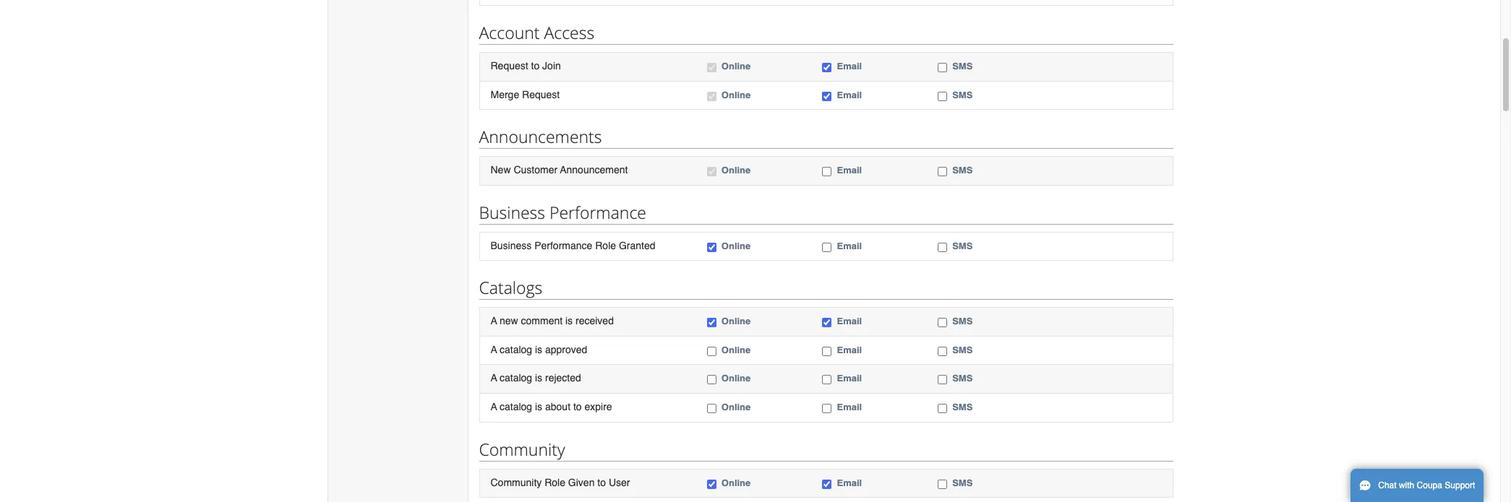 Task type: vqa. For each thing, say whether or not it's contained in the screenshot.
middle to
yes



Task type: locate. For each thing, give the bounding box(es) containing it.
2 vertical spatial catalog
[[500, 401, 532, 413]]

5 email from the top
[[837, 316, 862, 327]]

community for community role given to user
[[491, 477, 542, 488]]

0 vertical spatial request
[[491, 60, 528, 72]]

catalog for a catalog is about to expire
[[500, 401, 532, 413]]

1 vertical spatial business
[[491, 240, 532, 251]]

online for a new comment is received
[[722, 316, 751, 327]]

sms for to
[[952, 478, 973, 488]]

performance for business performance
[[550, 201, 646, 224]]

email for is
[[837, 316, 862, 327]]

role left granted on the left
[[595, 240, 616, 251]]

account access
[[479, 21, 595, 44]]

community for community
[[479, 438, 565, 461]]

rejected
[[545, 373, 581, 384]]

sms for approved
[[952, 345, 973, 356]]

4 sms from the top
[[952, 241, 973, 251]]

0 vertical spatial business
[[479, 201, 545, 224]]

1 catalog from the top
[[500, 344, 532, 356]]

chat with coupa support
[[1378, 481, 1475, 491]]

0 vertical spatial catalog
[[500, 344, 532, 356]]

0 vertical spatial to
[[531, 60, 540, 72]]

a up a catalog is rejected
[[491, 344, 497, 356]]

7 sms from the top
[[952, 373, 973, 384]]

9 sms from the top
[[952, 478, 973, 488]]

business down new
[[479, 201, 545, 224]]

performance
[[550, 201, 646, 224], [535, 240, 593, 251]]

with
[[1399, 481, 1415, 491]]

a left new
[[491, 315, 497, 327]]

user
[[609, 477, 630, 488]]

community left given at the left
[[491, 477, 542, 488]]

to right about
[[573, 401, 582, 413]]

None checkbox
[[707, 63, 717, 72], [823, 63, 832, 72], [938, 63, 947, 72], [707, 92, 717, 101], [823, 92, 832, 101], [823, 243, 832, 252], [707, 318, 717, 328], [823, 318, 832, 328], [938, 318, 947, 328], [707, 347, 717, 356], [823, 347, 832, 356], [707, 376, 717, 385], [707, 480, 717, 489], [823, 480, 832, 489], [707, 63, 717, 72], [823, 63, 832, 72], [938, 63, 947, 72], [707, 92, 717, 101], [823, 92, 832, 101], [823, 243, 832, 252], [707, 318, 717, 328], [823, 318, 832, 328], [938, 318, 947, 328], [707, 347, 717, 356], [823, 347, 832, 356], [707, 376, 717, 385], [707, 480, 717, 489], [823, 480, 832, 489]]

business up the catalogs
[[491, 240, 532, 251]]

6 email from the top
[[837, 345, 862, 356]]

business for business performance
[[479, 201, 545, 224]]

community
[[479, 438, 565, 461], [491, 477, 542, 488]]

a catalog is about to expire
[[491, 401, 612, 413]]

catalogs
[[479, 276, 543, 300]]

8 online from the top
[[722, 402, 751, 413]]

business performance
[[479, 201, 646, 224]]

email
[[837, 61, 862, 72], [837, 89, 862, 100], [837, 165, 862, 176], [837, 241, 862, 251], [837, 316, 862, 327], [837, 345, 862, 356], [837, 373, 862, 384], [837, 402, 862, 413], [837, 478, 862, 488]]

catalog down new
[[500, 344, 532, 356]]

1 vertical spatial community
[[491, 477, 542, 488]]

0 vertical spatial community
[[479, 438, 565, 461]]

online for new customer announcement
[[722, 165, 751, 176]]

catalog down a catalog is approved
[[500, 373, 532, 384]]

None checkbox
[[938, 92, 947, 101], [707, 167, 717, 177], [823, 167, 832, 177], [938, 167, 947, 177], [707, 243, 717, 252], [938, 243, 947, 252], [938, 347, 947, 356], [823, 376, 832, 385], [938, 376, 947, 385], [707, 404, 717, 414], [823, 404, 832, 414], [938, 404, 947, 414], [938, 480, 947, 489], [938, 92, 947, 101], [707, 167, 717, 177], [823, 167, 832, 177], [938, 167, 947, 177], [707, 243, 717, 252], [938, 243, 947, 252], [938, 347, 947, 356], [823, 376, 832, 385], [938, 376, 947, 385], [707, 404, 717, 414], [823, 404, 832, 414], [938, 404, 947, 414], [938, 480, 947, 489]]

2 catalog from the top
[[500, 373, 532, 384]]

business
[[479, 201, 545, 224], [491, 240, 532, 251]]

6 online from the top
[[722, 345, 751, 356]]

request
[[491, 60, 528, 72], [522, 89, 560, 100]]

new
[[500, 315, 518, 327]]

catalog
[[500, 344, 532, 356], [500, 373, 532, 384], [500, 401, 532, 413]]

a down a catalog is rejected
[[491, 401, 497, 413]]

4 email from the top
[[837, 241, 862, 251]]

is
[[565, 315, 573, 327], [535, 344, 542, 356], [535, 373, 542, 384], [535, 401, 542, 413]]

3 online from the top
[[722, 165, 751, 176]]

7 email from the top
[[837, 373, 862, 384]]

8 sms from the top
[[952, 402, 973, 413]]

4 online from the top
[[722, 241, 751, 251]]

role left given at the left
[[545, 477, 565, 488]]

a for a catalog is about to expire
[[491, 401, 497, 413]]

0 horizontal spatial role
[[545, 477, 565, 488]]

1 vertical spatial request
[[522, 89, 560, 100]]

expire
[[585, 401, 612, 413]]

to left user
[[598, 477, 606, 488]]

request to join
[[491, 60, 561, 72]]

is left about
[[535, 401, 542, 413]]

role
[[595, 240, 616, 251], [545, 477, 565, 488]]

is left approved
[[535, 344, 542, 356]]

2 vertical spatial to
[[598, 477, 606, 488]]

online
[[722, 61, 751, 72], [722, 89, 751, 100], [722, 165, 751, 176], [722, 241, 751, 251], [722, 316, 751, 327], [722, 345, 751, 356], [722, 373, 751, 384], [722, 402, 751, 413], [722, 478, 751, 488]]

3 sms from the top
[[952, 165, 973, 176]]

is for rejected
[[535, 373, 542, 384]]

community up the community role given to user
[[479, 438, 565, 461]]

3 catalog from the top
[[500, 401, 532, 413]]

a
[[491, 315, 497, 327], [491, 344, 497, 356], [491, 373, 497, 384], [491, 401, 497, 413]]

6 sms from the top
[[952, 345, 973, 356]]

7 online from the top
[[722, 373, 751, 384]]

1 vertical spatial performance
[[535, 240, 593, 251]]

3 email from the top
[[837, 165, 862, 176]]

performance up business performance role granted
[[550, 201, 646, 224]]

request down join
[[522, 89, 560, 100]]

is for about
[[535, 401, 542, 413]]

to left join
[[531, 60, 540, 72]]

coupa
[[1417, 481, 1443, 491]]

1 a from the top
[[491, 315, 497, 327]]

performance down the business performance
[[535, 240, 593, 251]]

1 vertical spatial to
[[573, 401, 582, 413]]

0 vertical spatial performance
[[550, 201, 646, 224]]

1 online from the top
[[722, 61, 751, 72]]

4 a from the top
[[491, 401, 497, 413]]

1 vertical spatial role
[[545, 477, 565, 488]]

0 vertical spatial role
[[595, 240, 616, 251]]

3 a from the top
[[491, 373, 497, 384]]

sms
[[952, 61, 973, 72], [952, 89, 973, 100], [952, 165, 973, 176], [952, 241, 973, 251], [952, 316, 973, 327], [952, 345, 973, 356], [952, 373, 973, 384], [952, 402, 973, 413], [952, 478, 973, 488]]

2 a from the top
[[491, 344, 497, 356]]

2 horizontal spatial to
[[598, 477, 606, 488]]

is for approved
[[535, 344, 542, 356]]

given
[[568, 477, 595, 488]]

is left rejected
[[535, 373, 542, 384]]

9 email from the top
[[837, 478, 862, 488]]

2 online from the top
[[722, 89, 751, 100]]

1 vertical spatial catalog
[[500, 373, 532, 384]]

5 sms from the top
[[952, 316, 973, 327]]

community role given to user
[[491, 477, 630, 488]]

catalog for a catalog is approved
[[500, 344, 532, 356]]

to
[[531, 60, 540, 72], [573, 401, 582, 413], [598, 477, 606, 488]]

online for merge request
[[722, 89, 751, 100]]

online for request to join
[[722, 61, 751, 72]]

9 online from the top
[[722, 478, 751, 488]]

8 email from the top
[[837, 402, 862, 413]]

5 online from the top
[[722, 316, 751, 327]]

chat
[[1378, 481, 1397, 491]]

2 sms from the top
[[952, 89, 973, 100]]

email for rejected
[[837, 373, 862, 384]]

2 email from the top
[[837, 89, 862, 100]]

catalog down a catalog is rejected
[[500, 401, 532, 413]]

request up merge
[[491, 60, 528, 72]]

a down a catalog is approved
[[491, 373, 497, 384]]

business for business performance role granted
[[491, 240, 532, 251]]



Task type: describe. For each thing, give the bounding box(es) containing it.
0 horizontal spatial to
[[531, 60, 540, 72]]

sms for about
[[952, 402, 973, 413]]

granted
[[619, 240, 656, 251]]

approved
[[545, 344, 587, 356]]

sms for is
[[952, 316, 973, 327]]

email for to
[[837, 478, 862, 488]]

merge request
[[491, 89, 560, 100]]

access
[[544, 21, 595, 44]]

email for granted
[[837, 241, 862, 251]]

customer
[[514, 164, 558, 176]]

1 sms from the top
[[952, 61, 973, 72]]

1 horizontal spatial to
[[573, 401, 582, 413]]

join
[[542, 60, 561, 72]]

email for approved
[[837, 345, 862, 356]]

a catalog is rejected
[[491, 373, 581, 384]]

online for community role given to user
[[722, 478, 751, 488]]

a for a catalog is approved
[[491, 344, 497, 356]]

a for a new comment is received
[[491, 315, 497, 327]]

online for business performance role granted
[[722, 241, 751, 251]]

announcements
[[479, 125, 602, 148]]

chat with coupa support button
[[1351, 469, 1484, 503]]

a catalog is approved
[[491, 344, 587, 356]]

received
[[576, 315, 614, 327]]

a new comment is received
[[491, 315, 614, 327]]

performance for business performance role granted
[[535, 240, 593, 251]]

comment
[[521, 315, 563, 327]]

sms for granted
[[952, 241, 973, 251]]

email for about
[[837, 402, 862, 413]]

new
[[491, 164, 511, 176]]

about
[[545, 401, 571, 413]]

is left received
[[565, 315, 573, 327]]

1 email from the top
[[837, 61, 862, 72]]

online for a catalog is rejected
[[722, 373, 751, 384]]

announcement
[[560, 164, 628, 176]]

merge
[[491, 89, 519, 100]]

account
[[479, 21, 540, 44]]

online for a catalog is approved
[[722, 345, 751, 356]]

new customer announcement
[[491, 164, 628, 176]]

business performance role granted
[[491, 240, 656, 251]]

1 horizontal spatial role
[[595, 240, 616, 251]]

a for a catalog is rejected
[[491, 373, 497, 384]]

support
[[1445, 481, 1475, 491]]

catalog for a catalog is rejected
[[500, 373, 532, 384]]

sms for rejected
[[952, 373, 973, 384]]

online for a catalog is about to expire
[[722, 402, 751, 413]]



